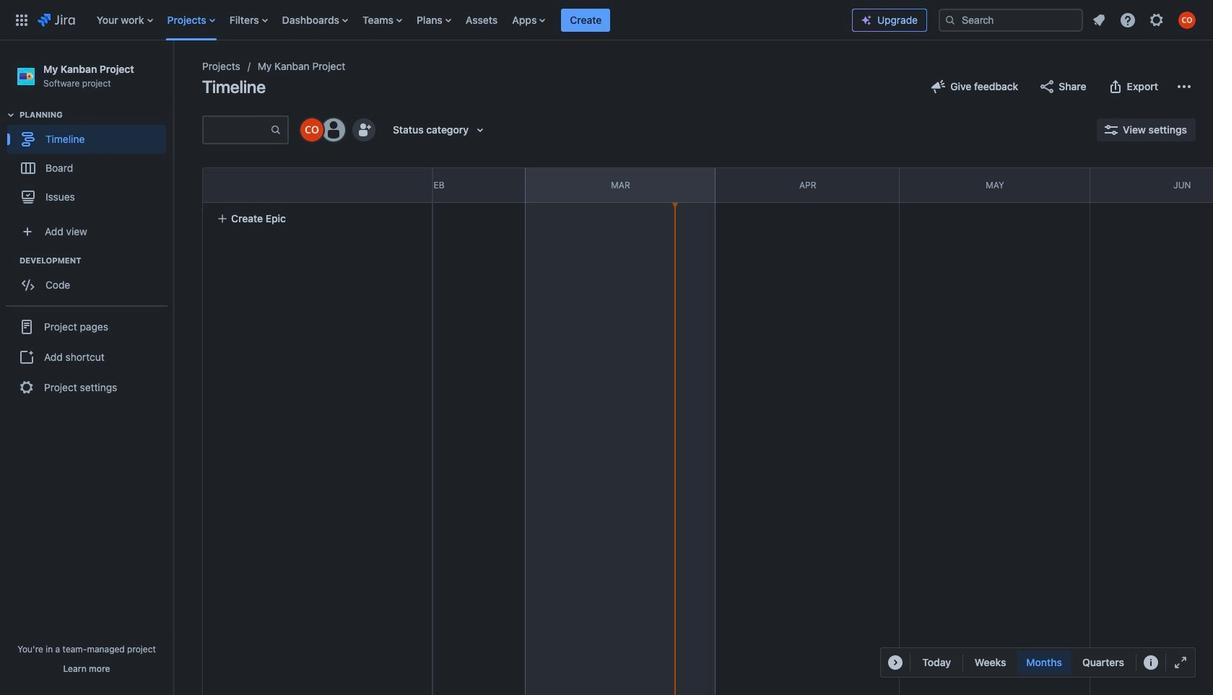 Task type: vqa. For each thing, say whether or not it's contained in the screenshot.
"row group" inside 'timeline' grid
yes



Task type: locate. For each thing, give the bounding box(es) containing it.
row group
[[202, 168, 432, 203]]

export icon image
[[1107, 78, 1125, 95]]

column header inside timeline 'grid'
[[157, 168, 348, 202]]

group
[[7, 109, 173, 216], [7, 255, 173, 304], [6, 306, 168, 408], [967, 652, 1134, 675]]

heading
[[20, 109, 173, 121], [20, 255, 173, 267]]

1 heading from the top
[[20, 109, 173, 121]]

help image
[[1120, 11, 1137, 29]]

settings image
[[1149, 11, 1166, 29]]

list
[[89, 0, 853, 40], [1087, 7, 1205, 33]]

planning image
[[2, 106, 20, 124]]

heading for development 'image' at the left top of the page
[[20, 255, 173, 267]]

0 vertical spatial heading
[[20, 109, 173, 121]]

notifications image
[[1091, 11, 1108, 29]]

jira image
[[38, 11, 75, 29], [38, 11, 75, 29]]

0 horizontal spatial list
[[89, 0, 853, 40]]

2 heading from the top
[[20, 255, 173, 267]]

row
[[203, 168, 432, 203]]

list item
[[562, 0, 611, 40]]

None search field
[[939, 8, 1084, 31]]

1 vertical spatial heading
[[20, 255, 173, 267]]

banner
[[0, 0, 1214, 40]]

timeline grid
[[157, 168, 1214, 696]]

your profile and settings image
[[1179, 11, 1197, 29]]

add people image
[[356, 121, 373, 139]]

column header
[[157, 168, 348, 202]]

heading for planning image on the top of the page
[[20, 109, 173, 121]]

development image
[[2, 252, 20, 270]]

1 horizontal spatial list
[[1087, 7, 1205, 33]]



Task type: describe. For each thing, give the bounding box(es) containing it.
sidebar navigation image
[[158, 58, 189, 87]]

Search timeline text field
[[204, 117, 270, 143]]

row group inside timeline 'grid'
[[202, 168, 432, 203]]

sidebar element
[[0, 40, 173, 696]]

search image
[[945, 14, 957, 26]]

primary element
[[9, 0, 853, 40]]

enter full screen image
[[1173, 655, 1190, 672]]

row inside timeline 'grid'
[[203, 168, 432, 203]]

appswitcher icon image
[[13, 11, 30, 29]]

Search field
[[939, 8, 1084, 31]]



